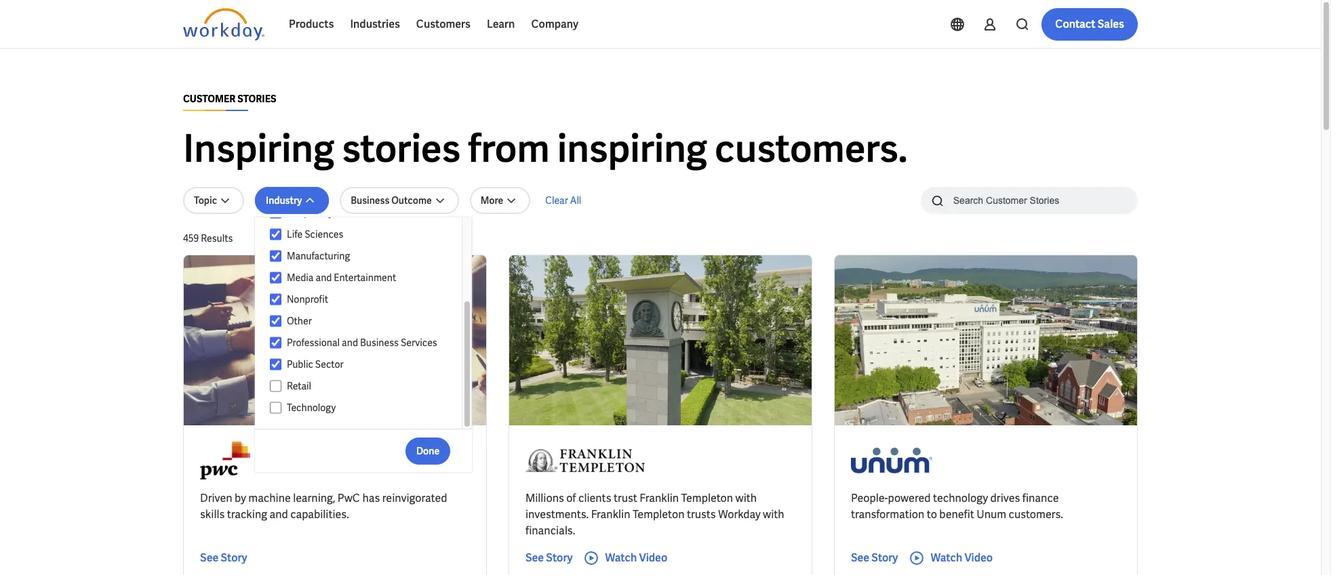 Task type: vqa. For each thing, say whether or not it's contained in the screenshot.
based for skills,
no



Task type: describe. For each thing, give the bounding box(es) containing it.
technology
[[287, 402, 336, 415]]

inspiring stories from inspiring customers.
[[183, 124, 908, 174]]

contact sales
[[1056, 17, 1125, 31]]

industries button
[[342, 8, 408, 41]]

see story link for people-powered technology drives finance transformation to benefit unum customers.
[[851, 551, 898, 567]]

nonprofit link
[[281, 292, 449, 308]]

professional and business services link
[[281, 335, 449, 351]]

inspiring
[[557, 124, 708, 174]]

contact
[[1056, 17, 1096, 31]]

millions
[[526, 492, 564, 506]]

services
[[401, 337, 437, 349]]

skills
[[200, 508, 225, 522]]

industry button
[[255, 187, 329, 214]]

company
[[531, 17, 579, 31]]

has
[[363, 492, 380, 506]]

learn
[[487, 17, 515, 31]]

life sciences
[[287, 229, 344, 241]]

customer
[[183, 93, 236, 105]]

drives
[[991, 492, 1021, 506]]

learn button
[[479, 8, 523, 41]]

see for millions of clients trust franklin templeton with investments. franklin templeton trusts workday with financials.
[[526, 552, 544, 566]]

sciences
[[305, 229, 344, 241]]

entertainment
[[334, 272, 396, 284]]

company button
[[523, 8, 587, 41]]

0 vertical spatial templeton
[[682, 492, 733, 506]]

retail link
[[281, 379, 449, 395]]

media and entertainment link
[[281, 270, 449, 286]]

retail
[[287, 381, 311, 393]]

1 vertical spatial templeton
[[633, 508, 685, 522]]

other
[[287, 315, 312, 328]]

see story for millions of clients trust franklin templeton with investments. franklin templeton trusts workday with financials.
[[526, 552, 573, 566]]

industries
[[350, 17, 400, 31]]

life sciences link
[[281, 227, 449, 243]]

trusts
[[687, 508, 716, 522]]

franklin templeton companies, llc image
[[526, 442, 645, 480]]

1 vertical spatial business
[[360, 337, 399, 349]]

see for people-powered technology drives finance transformation to benefit unum customers.
[[851, 552, 870, 566]]

public sector link
[[281, 357, 449, 373]]

Search Customer Stories text field
[[946, 189, 1112, 212]]

stories
[[238, 93, 276, 105]]

unum image
[[851, 442, 933, 480]]

transformation
[[851, 508, 925, 522]]

done
[[416, 445, 440, 458]]

financials.
[[526, 524, 576, 539]]

media
[[287, 272, 314, 284]]

professional and business services
[[287, 337, 437, 349]]

watch for unum
[[931, 552, 963, 566]]

pricewaterhousecoopers global licensing services corporation (pwc) image
[[200, 442, 250, 480]]

people-
[[851, 492, 888, 506]]

1 horizontal spatial with
[[763, 508, 785, 522]]

459 results
[[183, 233, 233, 245]]

watch for franklin
[[605, 552, 637, 566]]

story for people-powered technology drives finance transformation to benefit unum customers.
[[872, 552, 898, 566]]

learning,
[[293, 492, 335, 506]]

sector
[[315, 359, 344, 371]]

technology link
[[281, 400, 449, 417]]

powered
[[888, 492, 931, 506]]

benefit
[[940, 508, 975, 522]]

public sector
[[287, 359, 344, 371]]

to
[[927, 508, 938, 522]]

of
[[567, 492, 576, 506]]

hospitality
[[287, 207, 333, 219]]

professional
[[287, 337, 340, 349]]

see story link for millions of clients trust franklin templeton with investments. franklin templeton trusts workday with financials.
[[526, 551, 573, 567]]

trust
[[614, 492, 638, 506]]

driven
[[200, 492, 232, 506]]

watch video link for franklin
[[584, 551, 668, 567]]

more button
[[470, 187, 531, 214]]

1 see from the left
[[200, 552, 219, 566]]

topic
[[194, 195, 217, 207]]

sales
[[1098, 17, 1125, 31]]

clients
[[579, 492, 612, 506]]

products
[[289, 17, 334, 31]]

1 horizontal spatial franklin
[[640, 492, 679, 506]]

all
[[570, 195, 582, 207]]

by
[[235, 492, 246, 506]]

capabilities.
[[290, 508, 349, 522]]



Task type: locate. For each thing, give the bounding box(es) containing it.
1 watch from the left
[[605, 552, 637, 566]]

2 horizontal spatial see story
[[851, 552, 898, 566]]

story for millions of clients trust franklin templeton with investments. franklin templeton trusts workday with financials.
[[546, 552, 573, 566]]

franklin right trust
[[640, 492, 679, 506]]

1 horizontal spatial story
[[546, 552, 573, 566]]

2 horizontal spatial and
[[342, 337, 358, 349]]

see story link down financials.
[[526, 551, 573, 567]]

0 horizontal spatial video
[[639, 552, 668, 566]]

industry
[[266, 195, 302, 207]]

templeton
[[682, 492, 733, 506], [633, 508, 685, 522]]

story down transformation
[[872, 552, 898, 566]]

watch video link down benefit
[[909, 551, 993, 567]]

finance
[[1023, 492, 1059, 506]]

see story down skills
[[200, 552, 247, 566]]

with
[[736, 492, 757, 506], [763, 508, 785, 522]]

watch video link for unum
[[909, 551, 993, 567]]

other link
[[281, 313, 449, 330]]

2 horizontal spatial see
[[851, 552, 870, 566]]

3 see story from the left
[[851, 552, 898, 566]]

pwc
[[338, 492, 360, 506]]

media and entertainment
[[287, 272, 396, 284]]

customers.
[[715, 124, 908, 174], [1009, 508, 1064, 522]]

and up public sector link at the left of page
[[342, 337, 358, 349]]

more
[[481, 195, 504, 207]]

2 horizontal spatial see story link
[[851, 551, 898, 567]]

with up workday
[[736, 492, 757, 506]]

1 watch video from the left
[[605, 552, 668, 566]]

watch video for unum
[[931, 552, 993, 566]]

story
[[221, 552, 247, 566], [546, 552, 573, 566], [872, 552, 898, 566]]

people-powered technology drives finance transformation to benefit unum customers.
[[851, 492, 1064, 522]]

clear all
[[546, 195, 582, 207]]

1 watch video link from the left
[[584, 551, 668, 567]]

0 vertical spatial and
[[316, 272, 332, 284]]

customer stories
[[183, 93, 276, 105]]

3 see from the left
[[851, 552, 870, 566]]

2 see from the left
[[526, 552, 544, 566]]

1 see story from the left
[[200, 552, 247, 566]]

watch video for franklin
[[605, 552, 668, 566]]

3 see story link from the left
[[851, 551, 898, 567]]

0 horizontal spatial with
[[736, 492, 757, 506]]

and for professional
[[342, 337, 358, 349]]

watch down benefit
[[931, 552, 963, 566]]

technology
[[933, 492, 989, 506]]

video
[[639, 552, 668, 566], [965, 552, 993, 566]]

hospitality link
[[281, 205, 449, 221]]

0 horizontal spatial watch video
[[605, 552, 668, 566]]

0 horizontal spatial watch
[[605, 552, 637, 566]]

2 watch video link from the left
[[909, 551, 993, 567]]

machine
[[249, 492, 291, 506]]

story down financials.
[[546, 552, 573, 566]]

business outcome button
[[340, 187, 459, 214]]

watch video
[[605, 552, 668, 566], [931, 552, 993, 566]]

manufacturing
[[287, 250, 350, 263]]

see down skills
[[200, 552, 219, 566]]

life
[[287, 229, 303, 241]]

and down machine
[[270, 508, 288, 522]]

3 story from the left
[[872, 552, 898, 566]]

watch video link down the millions of clients trust franklin templeton with investments. franklin templeton trusts workday with financials.
[[584, 551, 668, 567]]

templeton down trust
[[633, 508, 685, 522]]

see down transformation
[[851, 552, 870, 566]]

stories
[[342, 124, 461, 174]]

see story link
[[200, 551, 247, 567], [526, 551, 573, 567], [851, 551, 898, 567]]

2 watch video from the left
[[931, 552, 993, 566]]

459
[[183, 233, 199, 245]]

tracking
[[227, 508, 267, 522]]

0 horizontal spatial watch video link
[[584, 551, 668, 567]]

1 story from the left
[[221, 552, 247, 566]]

None checkbox
[[270, 229, 281, 241], [270, 250, 281, 263], [270, 315, 281, 328], [270, 337, 281, 349], [270, 381, 281, 393], [270, 229, 281, 241], [270, 250, 281, 263], [270, 315, 281, 328], [270, 337, 281, 349], [270, 381, 281, 393]]

1 see story link from the left
[[200, 551, 247, 567]]

done button
[[406, 438, 451, 465]]

0 horizontal spatial customers.
[[715, 124, 908, 174]]

franklin
[[640, 492, 679, 506], [591, 508, 631, 522]]

with right workday
[[763, 508, 785, 522]]

2 horizontal spatial story
[[872, 552, 898, 566]]

0 vertical spatial business
[[351, 195, 390, 207]]

see down financials.
[[526, 552, 544, 566]]

customers button
[[408, 8, 479, 41]]

products button
[[281, 8, 342, 41]]

business inside button
[[351, 195, 390, 207]]

clear all button
[[542, 187, 586, 214]]

customers. inside people-powered technology drives finance transformation to benefit unum customers.
[[1009, 508, 1064, 522]]

millions of clients trust franklin templeton with investments. franklin templeton trusts workday with financials.
[[526, 492, 785, 539]]

0 horizontal spatial and
[[270, 508, 288, 522]]

workday
[[719, 508, 761, 522]]

2 see story link from the left
[[526, 551, 573, 567]]

see story
[[200, 552, 247, 566], [526, 552, 573, 566], [851, 552, 898, 566]]

franklin down trust
[[591, 508, 631, 522]]

outcome
[[392, 195, 432, 207]]

2 watch from the left
[[931, 552, 963, 566]]

1 vertical spatial and
[[342, 337, 358, 349]]

and
[[316, 272, 332, 284], [342, 337, 358, 349], [270, 508, 288, 522]]

business up public sector link at the left of page
[[360, 337, 399, 349]]

see
[[200, 552, 219, 566], [526, 552, 544, 566], [851, 552, 870, 566]]

business outcome
[[351, 195, 432, 207]]

0 horizontal spatial see story link
[[200, 551, 247, 567]]

and down manufacturing
[[316, 272, 332, 284]]

1 vertical spatial franklin
[[591, 508, 631, 522]]

watch video down benefit
[[931, 552, 993, 566]]

0 vertical spatial franklin
[[640, 492, 679, 506]]

inspiring
[[183, 124, 334, 174]]

reinvigorated
[[382, 492, 447, 506]]

video down unum on the right bottom of page
[[965, 552, 993, 566]]

and inside professional and business services link
[[342, 337, 358, 349]]

business up life sciences link at the left of the page
[[351, 195, 390, 207]]

watch
[[605, 552, 637, 566], [931, 552, 963, 566]]

driven by machine learning, pwc has reinvigorated skills tracking and capabilities.
[[200, 492, 447, 522]]

2 vertical spatial and
[[270, 508, 288, 522]]

0 horizontal spatial see story
[[200, 552, 247, 566]]

see story down transformation
[[851, 552, 898, 566]]

and inside media and entertainment link
[[316, 272, 332, 284]]

from
[[468, 124, 550, 174]]

customers
[[416, 17, 471, 31]]

1 horizontal spatial watch video
[[931, 552, 993, 566]]

1 horizontal spatial see story link
[[526, 551, 573, 567]]

templeton up "trusts"
[[682, 492, 733, 506]]

see story for people-powered technology drives finance transformation to benefit unum customers.
[[851, 552, 898, 566]]

topic button
[[183, 187, 244, 214]]

0 horizontal spatial story
[[221, 552, 247, 566]]

1 video from the left
[[639, 552, 668, 566]]

and inside driven by machine learning, pwc has reinvigorated skills tracking and capabilities.
[[270, 508, 288, 522]]

business
[[351, 195, 390, 207], [360, 337, 399, 349]]

video down the millions of clients trust franklin templeton with investments. franklin templeton trusts workday with financials.
[[639, 552, 668, 566]]

1 horizontal spatial watch video link
[[909, 551, 993, 567]]

watch video down the millions of clients trust franklin templeton with investments. franklin templeton trusts workday with financials.
[[605, 552, 668, 566]]

clear
[[546, 195, 568, 207]]

story down tracking
[[221, 552, 247, 566]]

2 video from the left
[[965, 552, 993, 566]]

video for franklin
[[639, 552, 668, 566]]

video for unum
[[965, 552, 993, 566]]

public
[[287, 359, 313, 371]]

0 horizontal spatial franklin
[[591, 508, 631, 522]]

0 horizontal spatial see
[[200, 552, 219, 566]]

see story down financials.
[[526, 552, 573, 566]]

1 vertical spatial customers.
[[1009, 508, 1064, 522]]

watch video link
[[584, 551, 668, 567], [909, 551, 993, 567]]

None checkbox
[[270, 207, 281, 219], [270, 272, 281, 284], [270, 294, 281, 306], [270, 359, 281, 371], [270, 402, 281, 415], [270, 207, 281, 219], [270, 272, 281, 284], [270, 294, 281, 306], [270, 359, 281, 371], [270, 402, 281, 415]]

and for media
[[316, 272, 332, 284]]

0 vertical spatial with
[[736, 492, 757, 506]]

0 vertical spatial customers.
[[715, 124, 908, 174]]

see story link down transformation
[[851, 551, 898, 567]]

1 horizontal spatial customers.
[[1009, 508, 1064, 522]]

unum
[[977, 508, 1007, 522]]

see story link down skills
[[200, 551, 247, 567]]

1 horizontal spatial watch
[[931, 552, 963, 566]]

manufacturing link
[[281, 248, 449, 265]]

1 horizontal spatial see story
[[526, 552, 573, 566]]

1 horizontal spatial video
[[965, 552, 993, 566]]

contact sales link
[[1042, 8, 1138, 41]]

1 horizontal spatial and
[[316, 272, 332, 284]]

investments.
[[526, 508, 589, 522]]

1 horizontal spatial see
[[526, 552, 544, 566]]

watch down the millions of clients trust franklin templeton with investments. franklin templeton trusts workday with financials.
[[605, 552, 637, 566]]

2 see story from the left
[[526, 552, 573, 566]]

1 vertical spatial with
[[763, 508, 785, 522]]

nonprofit
[[287, 294, 328, 306]]

2 story from the left
[[546, 552, 573, 566]]

go to the homepage image
[[183, 8, 265, 41]]

results
[[201, 233, 233, 245]]



